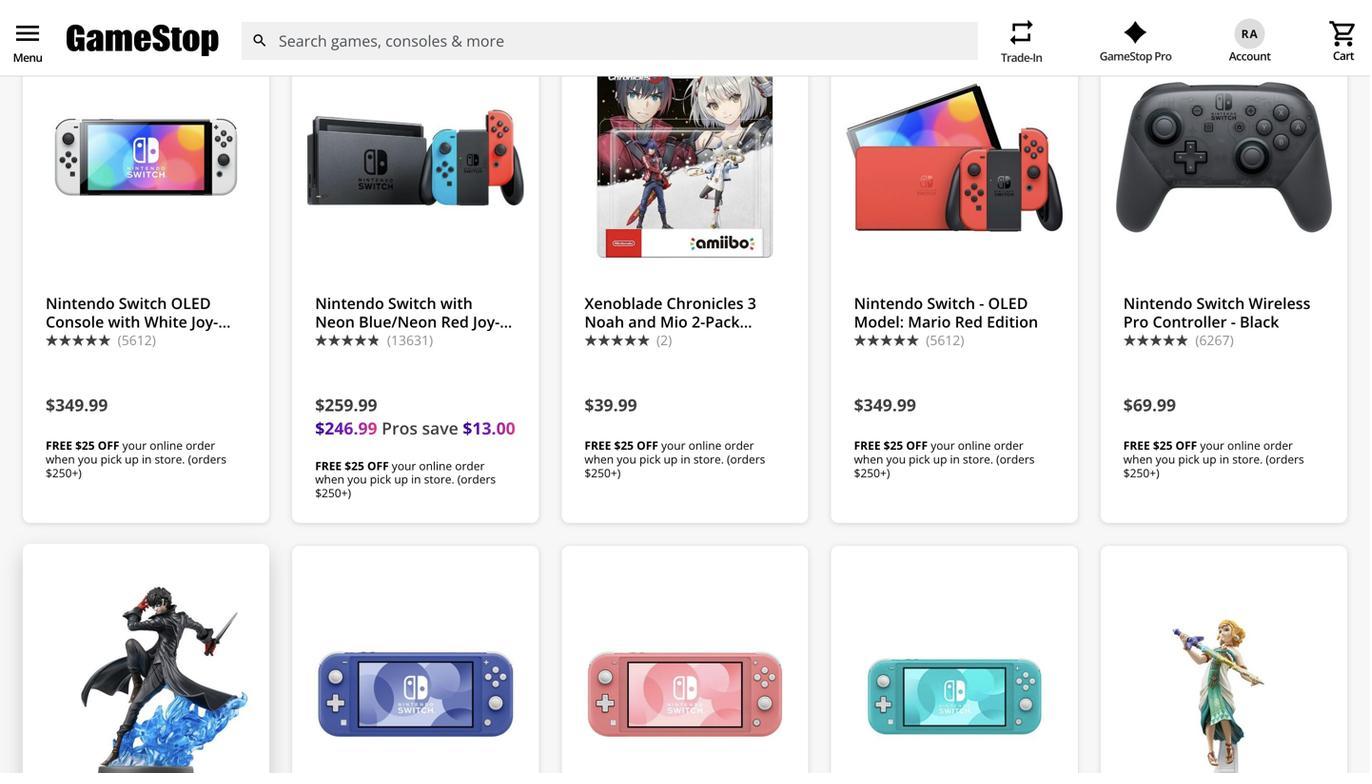 Task type: locate. For each thing, give the bounding box(es) containing it.
your online order when you pick up in store. (orders $250+) for $349.99
[[46, 438, 226, 481]]

free
[[46, 438, 72, 454], [585, 438, 611, 454], [854, 438, 881, 454], [1124, 438, 1150, 454], [315, 458, 342, 474]]

0 horizontal spatial oled
[[171, 293, 211, 314]]

(orders
[[188, 452, 226, 467], [727, 452, 766, 467], [997, 452, 1035, 467], [1266, 452, 1305, 467], [458, 472, 496, 487]]

switch up (13631)
[[388, 293, 437, 314]]

menu menu
[[12, 18, 43, 65]]

controller inside nintendo switch wireless pro controller - black
[[1153, 312, 1227, 332]]

consoles
[[798, 43, 852, 61]]

joy- inside nintendo switch with neon blue/neon red joy- con controller
[[473, 312, 500, 332]]

nintendo switch wireless pro controller - black
[[1124, 293, 1311, 332]]

collectibles link
[[699, 43, 768, 61]]

off
[[98, 438, 119, 454], [637, 438, 659, 454], [906, 438, 928, 454], [1176, 438, 1198, 454], [367, 458, 389, 474]]

1 oled from the left
[[171, 293, 211, 314]]

$349.99 down model:
[[854, 394, 917, 417]]

with right console
[[108, 312, 140, 332]]

pick for $349.99
[[100, 452, 122, 467]]

1 horizontal spatial store
[[334, 43, 366, 61]]

mario
[[908, 312, 951, 332]]

in
[[1033, 49, 1042, 65]]

collectibles
[[699, 43, 768, 61]]

switch right console
[[119, 293, 167, 314]]

$349.99
[[46, 394, 108, 417], [854, 394, 917, 417]]

$250+) for $39.99
[[585, 465, 621, 481]]

video
[[883, 43, 917, 61]]

1 horizontal spatial red
[[955, 312, 983, 332]]

1 red from the left
[[441, 312, 469, 332]]

free $25 off for $349.99
[[46, 438, 119, 454]]

1 horizontal spatial pro
[[1155, 48, 1172, 64]]

digital
[[293, 43, 331, 61]]

free $25 off for $259.99
[[315, 458, 389, 474]]

your online order when you pick up in store. (orders $250+) for $39.99
[[585, 438, 766, 481]]

$250+)
[[46, 465, 82, 481], [585, 465, 621, 481], [854, 465, 890, 481], [1124, 465, 1160, 481], [315, 485, 351, 501]]

0 horizontal spatial controller
[[348, 330, 422, 350]]

2 oled from the left
[[988, 293, 1028, 314]]

new releases
[[397, 43, 480, 61]]

0 horizontal spatial (5612)
[[118, 331, 156, 349]]

- left edition
[[980, 293, 984, 314]]

day
[[186, 43, 210, 61]]

free for $39.99
[[585, 438, 611, 454]]

1 vertical spatial pro
[[1124, 312, 1149, 332]]

nintendo switch - oled model: mario red edition image
[[847, 43, 1063, 272]]

1 horizontal spatial $349.99
[[854, 394, 917, 417]]

controller left black
[[1153, 312, 1227, 332]]

new
[[397, 43, 424, 61]]

center
[[1316, 43, 1355, 61]]

off for $39.99
[[637, 438, 659, 454]]

white down ra
[[1230, 43, 1264, 61]]

free $25 off
[[46, 438, 119, 454], [585, 438, 659, 454], [854, 438, 928, 454], [1124, 438, 1198, 454], [315, 458, 389, 474]]

with inside nintendo switch with neon blue/neon red joy- con controller
[[440, 293, 473, 314]]

your online order when you pick up in store. (orders $250+) for $259.99
[[315, 458, 496, 501]]

releases
[[428, 43, 480, 61]]

controller
[[1153, 312, 1227, 332], [348, 330, 422, 350]]

1 horizontal spatial -
[[1231, 312, 1236, 332]]

when for $349.99
[[46, 452, 75, 467]]

your for $39.99
[[661, 438, 686, 454]]

track
[[1082, 43, 1113, 61]]

in
[[142, 452, 152, 467], [681, 452, 691, 467], [950, 452, 960, 467], [1220, 452, 1230, 467], [411, 472, 421, 487]]

(orders for $39.99
[[727, 452, 766, 467]]

order
[[1116, 43, 1151, 61]]

0 vertical spatial pro
[[1155, 48, 1172, 64]]

nintendo switch with neon blue/neon red joy-con controller image
[[308, 43, 524, 272]]

0 horizontal spatial pro
[[1124, 312, 1149, 332]]

xenoblade
[[585, 293, 663, 314]]

switch inside nintendo switch oled console with white joy- con
[[119, 293, 167, 314]]

store. for $259.99
[[424, 472, 455, 487]]

your online order when you pick up in store. (orders $250+)
[[46, 438, 226, 481], [585, 438, 766, 481], [854, 438, 1035, 481], [1124, 438, 1305, 481], [315, 458, 496, 501]]

con
[[46, 330, 74, 350], [315, 330, 344, 350]]

1 con from the left
[[46, 330, 74, 350]]

4 nintendo from the left
[[1124, 293, 1193, 314]]

(5612) for white
[[118, 331, 156, 349]]

4 switch from the left
[[1197, 293, 1245, 314]]

pro inside nintendo switch wireless pro controller - black
[[1124, 312, 1149, 332]]

2 nintendo from the left
[[315, 293, 384, 314]]

1 horizontal spatial white
[[1230, 43, 1264, 61]]

0 horizontal spatial joy-
[[191, 312, 218, 332]]

1 horizontal spatial con
[[315, 330, 344, 350]]

white
[[1230, 43, 1264, 61], [144, 312, 187, 332]]

video games link
[[883, 43, 962, 61]]

your for $259.99
[[392, 458, 416, 474]]

$250+) for $259.99
[[315, 485, 351, 501]]

store.
[[155, 452, 185, 467], [694, 452, 724, 467], [963, 452, 994, 467], [1233, 452, 1263, 467], [424, 472, 455, 487]]

red right (13631)
[[441, 312, 469, 332]]

$25 for $259.99
[[345, 458, 364, 474]]

gamestop image
[[67, 23, 219, 59]]

- left black
[[1231, 312, 1236, 332]]

0 horizontal spatial con
[[46, 330, 74, 350]]

con inside nintendo switch with neon blue/neon red joy- con controller
[[315, 330, 344, 350]]

when
[[46, 452, 75, 467], [585, 452, 614, 467], [854, 452, 884, 467], [1124, 452, 1153, 467], [315, 472, 344, 487]]

3 nintendo from the left
[[854, 293, 923, 314]]

switch up "(6267)"
[[1197, 293, 1245, 314]]

menu
[[12, 18, 43, 49]]

nintendo inside nintendo switch wireless pro controller - black
[[1124, 293, 1193, 314]]

3 switch from the left
[[927, 293, 976, 314]]

store
[[71, 43, 103, 61], [334, 43, 366, 61]]

order
[[186, 438, 215, 454], [725, 438, 754, 454], [994, 438, 1024, 454], [1264, 438, 1293, 454], [455, 458, 485, 474]]

2-
[[692, 312, 705, 332]]

1 switch from the left
[[119, 293, 167, 314]]

0 horizontal spatial red
[[441, 312, 469, 332]]

online
[[150, 438, 183, 454], [689, 438, 722, 454], [958, 438, 991, 454], [1228, 438, 1261, 454], [419, 458, 452, 474]]

your
[[122, 438, 147, 454], [661, 438, 686, 454], [931, 438, 955, 454], [1201, 438, 1225, 454], [392, 458, 416, 474]]

red right mario
[[955, 312, 983, 332]]

nintendo inside nintendo switch with neon blue/neon red joy- con controller
[[315, 293, 384, 314]]

pre-owned
[[600, 43, 668, 61]]

2 switch from the left
[[388, 293, 437, 314]]

(5612) right model:
[[926, 331, 965, 349]]

nintendo switch lite handheld console - blue image
[[308, 581, 524, 774]]

switch inside nintendo switch wireless pro controller - black
[[1197, 293, 1245, 314]]

pro left "(6267)"
[[1124, 312, 1149, 332]]

nintendo switch lite handheld console - turquoise image
[[847, 581, 1063, 774]]

off for $349.99
[[98, 438, 119, 454]]

pro right 'order'
[[1155, 48, 1172, 64]]

top deals
[[511, 43, 570, 61]]

1 (5612) from the left
[[118, 331, 156, 349]]

$25
[[75, 438, 95, 454], [614, 438, 634, 454], [884, 438, 903, 454], [1153, 438, 1173, 454], [345, 458, 364, 474]]

0 horizontal spatial store
[[71, 43, 103, 61]]

amiibo
[[585, 330, 635, 350]]

1 $349.99 from the left
[[46, 394, 108, 417]]

in for $39.99
[[681, 452, 691, 467]]

controller up $259.99
[[348, 330, 422, 350]]

free for $349.99
[[46, 438, 72, 454]]

online for $39.99
[[689, 438, 722, 454]]

pack
[[705, 312, 740, 332]]

same
[[149, 43, 183, 61]]

0 horizontal spatial white
[[144, 312, 187, 332]]

$349.99 down console
[[46, 394, 108, 417]]

switch
[[119, 293, 167, 314], [388, 293, 437, 314], [927, 293, 976, 314], [1197, 293, 1245, 314]]

store right digital
[[334, 43, 366, 61]]

switch inside nintendo switch - oled model: mario red edition
[[927, 293, 976, 314]]

you for $39.99
[[617, 452, 637, 467]]

store. for $349.99
[[155, 452, 185, 467]]

1 horizontal spatial with
[[440, 293, 473, 314]]

0 horizontal spatial $349.99
[[46, 394, 108, 417]]

0 horizontal spatial with
[[108, 312, 140, 332]]

search search field
[[241, 22, 978, 60]]

(5612) right console
[[118, 331, 156, 349]]

1 vertical spatial white
[[144, 312, 187, 332]]

0 vertical spatial white
[[1230, 43, 1264, 61]]

nintendo switch oled console with white joy- con
[[46, 293, 218, 350]]

1 joy- from the left
[[191, 312, 218, 332]]

with right blue/neon
[[440, 293, 473, 314]]

joy-
[[191, 312, 218, 332], [473, 312, 500, 332]]

(2)
[[657, 331, 672, 349]]

pick
[[100, 452, 122, 467], [640, 452, 661, 467], [909, 452, 930, 467], [1179, 452, 1200, 467], [370, 472, 391, 487]]

white right console
[[144, 312, 187, 332]]

red inside nintendo switch with neon blue/neon red joy- con controller
[[441, 312, 469, 332]]

$250+) for $349.99
[[46, 465, 82, 481]]

shopping_cart cart
[[1329, 19, 1359, 63]]

payload
[[1267, 43, 1313, 61]]

-
[[980, 293, 984, 314], [1231, 312, 1236, 332]]

1 horizontal spatial oled
[[988, 293, 1028, 314]]

you
[[78, 452, 98, 467], [617, 452, 637, 467], [887, 452, 906, 467], [1156, 452, 1176, 467], [347, 472, 367, 487]]

2 (5612) from the left
[[926, 331, 965, 349]]

in for $259.99
[[411, 472, 421, 487]]

1 horizontal spatial joy-
[[473, 312, 500, 332]]

joy- for $259.99
[[473, 312, 500, 332]]

(13631)
[[387, 331, 433, 349]]

white inside nintendo switch oled console with white joy- con
[[144, 312, 187, 332]]

2 con from the left
[[315, 330, 344, 350]]

nintendo inside nintendo switch - oled model: mario red edition
[[854, 293, 923, 314]]

switch inside nintendo switch with neon blue/neon red joy- con controller
[[388, 293, 437, 314]]

ben white payload center link
[[1182, 43, 1355, 61]]

model:
[[854, 312, 904, 332]]

nintendo for with
[[46, 293, 115, 314]]

switch left edition
[[927, 293, 976, 314]]

online for $259.99
[[419, 458, 452, 474]]

order for $259.99
[[455, 458, 485, 474]]

oled
[[171, 293, 211, 314], [988, 293, 1028, 314]]

oled inside nintendo switch oled console with white joy- con
[[171, 293, 211, 314]]

pick for $39.99
[[640, 452, 661, 467]]

blue/neon
[[359, 312, 437, 332]]

nintendo for model:
[[854, 293, 923, 314]]

same day delivery link
[[149, 43, 262, 61]]

con for $349.99
[[46, 330, 74, 350]]

red
[[441, 312, 469, 332], [955, 312, 983, 332]]

nintendo switch with neon blue/neon red joy- con controller
[[315, 293, 500, 350]]

2 joy- from the left
[[473, 312, 500, 332]]

mio
[[660, 312, 688, 332]]

(orders for $259.99
[[458, 472, 496, 487]]

with
[[440, 293, 473, 314], [108, 312, 140, 332]]

black
[[1240, 312, 1280, 332]]

2 red from the left
[[955, 312, 983, 332]]

con inside nintendo switch oled console with white joy- con
[[46, 330, 74, 350]]

the legend of zelda: tears of the kingdom zelda amiibo image
[[1116, 581, 1332, 774]]

nintendo inside nintendo switch oled console with white joy- con
[[46, 293, 115, 314]]

trade-
[[1001, 49, 1033, 65]]

(5612)
[[118, 331, 156, 349], [926, 331, 965, 349]]

$25 for $39.99
[[614, 438, 634, 454]]

(orders for $349.99
[[188, 452, 226, 467]]

1 horizontal spatial (5612)
[[926, 331, 965, 349]]

1 horizontal spatial controller
[[1153, 312, 1227, 332]]

nintendo switch - oled model: mario red edition
[[854, 293, 1039, 332]]

red inside nintendo switch - oled model: mario red edition
[[955, 312, 983, 332]]

1 nintendo from the left
[[46, 293, 115, 314]]

joy- inside nintendo switch oled console with white joy- con
[[191, 312, 218, 332]]

store right my
[[71, 43, 103, 61]]

0 horizontal spatial -
[[980, 293, 984, 314]]



Task type: vqa. For each thing, say whether or not it's contained in the screenshot.
'search field'
no



Task type: describe. For each thing, give the bounding box(es) containing it.
$69.99
[[1124, 394, 1176, 417]]

digital store
[[293, 43, 366, 61]]

ra
[[1242, 26, 1259, 41]]

super smash bros. joker amiibo image
[[38, 579, 254, 774]]

shop
[[15, 43, 46, 61]]

search
[[251, 32, 268, 49]]

chronicles
[[667, 293, 744, 314]]

shop my store link
[[15, 43, 103, 61]]

pros
[[382, 417, 418, 440]]

cart
[[1333, 48, 1354, 63]]

$25 for $349.99
[[75, 438, 95, 454]]

same day delivery
[[149, 43, 262, 61]]

up for $259.99
[[394, 472, 408, 487]]

edition
[[987, 312, 1039, 332]]

- inside nintendo switch - oled model: mario red edition
[[980, 293, 984, 314]]

and
[[628, 312, 656, 332]]

up for $349.99
[[125, 452, 139, 467]]

in for $349.99
[[142, 452, 152, 467]]

ben
[[1203, 43, 1226, 61]]

gamestop pro
[[1100, 48, 1172, 64]]

you for $349.99
[[78, 452, 98, 467]]

(5612) for mario
[[926, 331, 965, 349]]

pre-owned link
[[600, 43, 668, 61]]

pre-
[[600, 43, 625, 61]]

nintendo switch lite handheld console - coral image
[[577, 581, 793, 774]]

menu
[[13, 50, 42, 65]]

up for $39.99
[[664, 452, 678, 467]]

con for $259.99
[[315, 330, 344, 350]]

order for $349.99
[[186, 438, 215, 454]]

ra account
[[1229, 26, 1271, 64]]

top deals link
[[511, 43, 570, 61]]

save
[[422, 417, 459, 440]]

free $25 off for $39.99
[[585, 438, 659, 454]]

$259.99
[[315, 394, 377, 417]]

Search games, consoles & more search field
[[279, 22, 944, 60]]

$246.99
[[315, 417, 377, 440]]

1 store from the left
[[71, 43, 103, 61]]

track order
[[1082, 43, 1151, 61]]

nintendo switch wireless pro controller - black image
[[1116, 43, 1332, 272]]

switch for red
[[388, 293, 437, 314]]

repeat
[[1007, 17, 1037, 48]]

nintendo for controller
[[1124, 293, 1193, 314]]

free for $259.99
[[315, 458, 342, 474]]

noah
[[585, 312, 624, 332]]

xenoblade chronicles 3 noah and mio 2-pack amiibo
[[585, 293, 756, 350]]

owned
[[625, 43, 668, 61]]

switch for white
[[119, 293, 167, 314]]

with inside nintendo switch oled console with white joy- con
[[108, 312, 140, 332]]

shopping_cart
[[1329, 19, 1359, 49]]

ben white payload center
[[1203, 43, 1355, 61]]

pick for $259.99
[[370, 472, 391, 487]]

neon
[[315, 312, 355, 332]]

switch for -
[[1197, 293, 1245, 314]]

switch for mario
[[927, 293, 976, 314]]

2 store from the left
[[334, 43, 366, 61]]

nintendo switch oled console with white joy-con image
[[38, 43, 254, 272]]

digital store link
[[293, 43, 366, 61]]

joy- for $349.99
[[191, 312, 218, 332]]

gamestop pro icon image
[[1124, 21, 1148, 44]]

deals
[[537, 43, 570, 61]]

$259.99 $246.99 pros save $13.00
[[315, 394, 516, 440]]

top
[[511, 43, 534, 61]]

gamestop
[[1100, 48, 1152, 64]]

wireless
[[1249, 293, 1311, 314]]

when for $39.99
[[585, 452, 614, 467]]

nintendo for blue/neon
[[315, 293, 384, 314]]

(6267)
[[1196, 331, 1234, 349]]

online for $349.99
[[150, 438, 183, 454]]

track order link
[[1063, 43, 1151, 61]]

consoles link
[[798, 43, 852, 61]]

your for $349.99
[[122, 438, 147, 454]]

store. for $39.99
[[694, 452, 724, 467]]

2 $349.99 from the left
[[854, 394, 917, 417]]

console
[[46, 312, 104, 332]]

search button
[[241, 22, 279, 60]]

$39.99
[[585, 394, 637, 417]]

controller inside nintendo switch with neon blue/neon red joy- con controller
[[348, 330, 422, 350]]

order for $39.99
[[725, 438, 754, 454]]

video games
[[883, 43, 962, 61]]

gamestop pro link
[[1100, 21, 1172, 64]]

you for $259.99
[[347, 472, 367, 487]]

account
[[1229, 48, 1271, 64]]

3
[[748, 293, 756, 314]]

- inside nintendo switch wireless pro controller - black
[[1231, 312, 1236, 332]]

off for $259.99
[[367, 458, 389, 474]]

when for $259.99
[[315, 472, 344, 487]]

oled inside nintendo switch - oled model: mario red edition
[[988, 293, 1028, 314]]

xenoblade chronicles 3 noah and mio 2-pack amiibo image
[[577, 43, 793, 272]]

$13.00
[[463, 417, 516, 440]]

shop my store
[[15, 43, 103, 61]]

delivery
[[213, 43, 262, 61]]

games
[[920, 43, 962, 61]]

repeat trade-in
[[1001, 17, 1042, 65]]

new releases link
[[397, 43, 480, 61]]

my
[[49, 43, 68, 61]]



